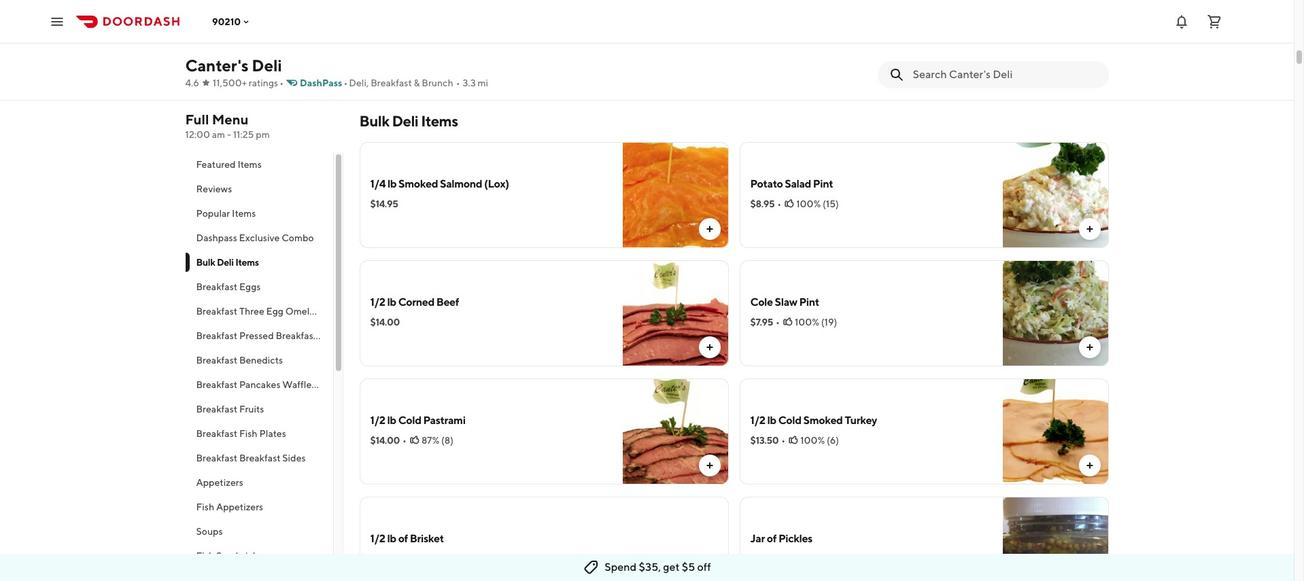 Task type: describe. For each thing, give the bounding box(es) containing it.
1/4 lb smoked salmond (lox)
[[370, 177, 509, 190]]

1/2 for 1/2 lb cold smoked turkey
[[750, 414, 765, 427]]

$13.50 •
[[750, 435, 786, 446]]

breakfast down the breakfast three egg omelettes scrambles
[[276, 330, 317, 341]]

$8.95 •
[[750, 199, 781, 209]]

fish inside button
[[239, 428, 257, 439]]

salad
[[785, 177, 811, 190]]

brisket
[[410, 532, 444, 545]]

1/2 lb cold pastrami
[[370, 414, 466, 427]]

$14.95
[[370, 199, 398, 209]]

0 vertical spatial appetizers
[[196, 477, 243, 488]]

1 vertical spatial bulk
[[196, 257, 215, 268]]

sandwich
[[216, 551, 258, 562]]

lb for 1/4 lb smoked salmond (lox)
[[388, 177, 397, 190]]

eggs
[[239, 282, 261, 292]]

lb for 1/2 lb cold smoked turkey
[[767, 414, 776, 427]]

breakfast three egg omelettes scrambles button
[[185, 299, 378, 324]]

fruits
[[239, 404, 264, 415]]

plates
[[259, 428, 286, 439]]

lb for 1/2 lb corned beef
[[387, 296, 396, 309]]

cole slaw pint
[[750, 296, 819, 309]]

$5
[[682, 561, 695, 574]]

add item to cart image for potato salad pint
[[1084, 224, 1095, 235]]

pancakes
[[239, 379, 281, 390]]

90210 button
[[212, 16, 252, 27]]

2 of from the left
[[767, 532, 777, 545]]

pm
[[256, 129, 270, 140]]

• for $8.95 •
[[777, 199, 781, 209]]

1 horizontal spatial bulk
[[359, 112, 389, 130]]

0 vertical spatial bulk deli items
[[359, 112, 458, 130]]

lb for 1/2 lb cold pastrami
[[387, 414, 396, 427]]

spend $35, get $5 off
[[605, 561, 711, 574]]

dashpass exclusive combo
[[196, 233, 314, 243]]

1/2 lb corned beef
[[370, 296, 459, 309]]

french
[[318, 379, 348, 390]]

1/2 lb cold smoked turkey image
[[1003, 379, 1109, 485]]

potato
[[750, 177, 783, 190]]

add item to cart image for cole slaw pint
[[1084, 342, 1095, 353]]

0 vertical spatial deli
[[252, 56, 282, 75]]

$7.95 •
[[750, 317, 780, 328]]

100% for slaw
[[795, 317, 819, 328]]

4.6
[[185, 78, 199, 88]]

87% (8)
[[422, 435, 454, 446]]

scrambles
[[333, 306, 378, 317]]

items down brunch
[[421, 112, 458, 130]]

breakfast for fruits
[[196, 404, 237, 415]]

open menu image
[[49, 13, 65, 30]]

spend
[[605, 561, 637, 574]]

Item Search search field
[[913, 67, 1098, 82]]

full
[[185, 112, 209, 127]]

(19)
[[821, 317, 837, 328]]

appetizers button
[[185, 471, 333, 495]]

$35,
[[639, 561, 661, 574]]

11,500+
[[213, 78, 247, 88]]

• left 3.3
[[456, 78, 460, 88]]

breakfast eggs
[[196, 282, 261, 292]]

potato salad pint
[[750, 177, 833, 190]]

breakfast pancakes waffles french toast
[[196, 379, 373, 390]]

pint for potato salad pint
[[813, 177, 833, 190]]

$8.95
[[750, 199, 775, 209]]

breakfast pancakes waffles french toast button
[[185, 373, 373, 397]]

dashpass •
[[300, 78, 348, 88]]

(lox)
[[484, 177, 509, 190]]

dashpass
[[196, 233, 237, 243]]

1 vertical spatial smoked
[[803, 414, 843, 427]]

breakfast for eggs
[[196, 282, 237, 292]]

beef
[[436, 296, 459, 309]]

100% (6)
[[801, 435, 839, 446]]

lb for 1/2 lb of brisket
[[387, 532, 396, 545]]

• for $14.00 •
[[403, 435, 407, 446]]

egg
[[266, 306, 284, 317]]

deli, breakfast & brunch • 3.3 mi
[[349, 78, 488, 88]]

1/4
[[370, 177, 386, 190]]

0 vertical spatial smoked
[[399, 177, 438, 190]]

reviews
[[196, 184, 232, 194]]

featured items
[[196, 159, 262, 170]]

breakfast left & on the left top of the page
[[371, 78, 412, 88]]

0 horizontal spatial deli
[[217, 257, 234, 268]]

(8)
[[441, 435, 454, 446]]

100% for salad
[[796, 199, 821, 209]]

sandwiches
[[319, 330, 370, 341]]

$13.50 for $13.50
[[370, 554, 399, 564]]

breakfast for breakfast
[[196, 453, 237, 464]]

breakfast up appetizers button
[[239, 453, 281, 464]]

• right ratings
[[280, 78, 284, 88]]

toast
[[350, 379, 373, 390]]

breakfast breakfast sides button
[[185, 446, 333, 471]]

canter's deli
[[185, 56, 282, 75]]

potato salad pint image
[[1003, 142, 1109, 248]]

87%
[[422, 435, 439, 446]]

popular items
[[196, 208, 256, 219]]

breakfast eggs button
[[185, 275, 333, 299]]

items up dashpass exclusive combo
[[232, 208, 256, 219]]

1/2 lb corned beef image
[[623, 260, 729, 367]]

fish sandwich
[[196, 551, 258, 562]]

breakfast for fish
[[196, 428, 237, 439]]

pressed
[[239, 330, 274, 341]]

100% (19)
[[795, 317, 837, 328]]

$13.95
[[750, 554, 778, 564]]

off
[[697, 561, 711, 574]]

1 vertical spatial deli
[[392, 112, 418, 130]]

fish for fish appetizers
[[196, 502, 214, 513]]

breakfast fruits
[[196, 404, 264, 415]]

pickles
[[779, 532, 813, 545]]

(15)
[[823, 199, 839, 209]]

$24.95
[[370, 31, 400, 42]]

breakfast fish plates
[[196, 428, 286, 439]]

• for $7.95 •
[[776, 317, 780, 328]]



Task type: locate. For each thing, give the bounding box(es) containing it.
• left deli,
[[344, 78, 348, 88]]

canter's
[[185, 56, 249, 75]]

fish for fish sandwich
[[196, 551, 214, 562]]

breakfast down breakfast fruits
[[196, 428, 237, 439]]

•
[[280, 78, 284, 88], [344, 78, 348, 88], [456, 78, 460, 88], [777, 199, 781, 209], [776, 317, 780, 328], [403, 435, 407, 446], [782, 435, 786, 446]]

breakfast down breakfast fish plates
[[196, 453, 237, 464]]

$13.50 down 1/2 lb cold smoked turkey
[[750, 435, 779, 446]]

benedicts
[[239, 355, 283, 366]]

dashpass
[[300, 78, 342, 88]]

breakfast for three
[[196, 306, 237, 317]]

1 vertical spatial bulk deli items
[[196, 257, 259, 268]]

100% left (15)
[[796, 199, 821, 209]]

1/2 left brisket
[[370, 532, 385, 545]]

0 vertical spatial $13.50
[[750, 435, 779, 446]]

omelettes
[[285, 306, 331, 317]]

1/2 lb cold pastrami image
[[623, 379, 729, 485]]

11:25
[[233, 129, 254, 140]]

• for $13.50 •
[[782, 435, 786, 446]]

add item to cart image for 1/2 lb cold smoked turkey
[[1084, 460, 1095, 471]]

1/2 for 1/2 lb of brisket
[[370, 532, 385, 545]]

1 horizontal spatial deli
[[252, 56, 282, 75]]

deli up ratings
[[252, 56, 282, 75]]

breakfast up breakfast fruits
[[196, 379, 237, 390]]

smoked
[[399, 177, 438, 190], [803, 414, 843, 427]]

0 vertical spatial bulk
[[359, 112, 389, 130]]

bulk down deli,
[[359, 112, 389, 130]]

add item to cart image for 1/2 lb corned beef
[[704, 342, 715, 353]]

appetizers down appetizers button
[[216, 502, 263, 513]]

jar of pickles image
[[1003, 497, 1109, 581]]

cold up $14.00 •
[[398, 414, 421, 427]]

breakfast benedicts
[[196, 355, 283, 366]]

cold for smoked
[[778, 414, 802, 427]]

corned
[[398, 296, 434, 309]]

1 horizontal spatial bulk deli items
[[359, 112, 458, 130]]

lb right 1/4
[[388, 177, 397, 190]]

appetizers up fish appetizers
[[196, 477, 243, 488]]

pint up 100% (19)
[[799, 296, 819, 309]]

bulk deli items down & on the left top of the page
[[359, 112, 458, 130]]

0 horizontal spatial cold
[[398, 414, 421, 427]]

1 add item to cart image from the left
[[704, 224, 715, 235]]

$14.00 •
[[370, 435, 407, 446]]

0 horizontal spatial $13.50
[[370, 554, 399, 564]]

am
[[212, 129, 225, 140]]

featured
[[196, 159, 236, 170]]

1 vertical spatial $13.50
[[370, 554, 399, 564]]

breakfast inside button
[[196, 355, 237, 366]]

1 vertical spatial 100%
[[795, 317, 819, 328]]

$14.00 for $14.00
[[370, 317, 400, 328]]

0 vertical spatial pint
[[813, 177, 833, 190]]

cold
[[398, 414, 421, 427], [778, 414, 802, 427]]

menu
[[212, 112, 249, 127]]

reviews button
[[185, 177, 333, 201]]

add item to cart image
[[704, 342, 715, 353], [1084, 342, 1095, 353], [704, 460, 715, 471], [1084, 460, 1095, 471]]

1/2 for 1/2 lb corned beef
[[370, 296, 385, 309]]

100% down 1/2 lb cold smoked turkey
[[801, 435, 825, 446]]

1 of from the left
[[398, 532, 408, 545]]

deli,
[[349, 78, 369, 88]]

breakfast up breakfast benedicts
[[196, 330, 237, 341]]

fish sandwich button
[[185, 544, 333, 568]]

0 horizontal spatial add item to cart image
[[704, 224, 715, 235]]

bulk deli items
[[359, 112, 458, 130], [196, 257, 259, 268]]

breakfast breakfast sides
[[196, 453, 306, 464]]

cole
[[750, 296, 773, 309]]

• for dashpass •
[[344, 78, 348, 88]]

1 $14.00 from the top
[[370, 317, 400, 328]]

1 vertical spatial $14.00
[[370, 435, 400, 446]]

deli
[[252, 56, 282, 75], [392, 112, 418, 130], [217, 257, 234, 268]]

$14.00
[[370, 317, 400, 328], [370, 435, 400, 446]]

deli up the "breakfast eggs"
[[217, 257, 234, 268]]

0 horizontal spatial bulk deli items
[[196, 257, 259, 268]]

1/4 lb smoked salmond (lox) image
[[623, 142, 729, 248]]

$13.50 for $13.50 •
[[750, 435, 779, 446]]

• right $7.95
[[776, 317, 780, 328]]

breakfast benedicts button
[[185, 348, 333, 373]]

1 horizontal spatial of
[[767, 532, 777, 545]]

sides
[[282, 453, 306, 464]]

2 horizontal spatial deli
[[392, 112, 418, 130]]

three
[[239, 306, 264, 317]]

cold for pastrami
[[398, 414, 421, 427]]

slaw
[[775, 296, 797, 309]]

0 vertical spatial $14.00
[[370, 317, 400, 328]]

lb up '$13.50 •' on the bottom right
[[767, 414, 776, 427]]

cold up '$13.50 •' on the bottom right
[[778, 414, 802, 427]]

breakfast for benedicts
[[196, 355, 237, 366]]

$7.95
[[750, 317, 773, 328]]

12:00
[[185, 129, 210, 140]]

of left brisket
[[398, 532, 408, 545]]

lb left corned
[[387, 296, 396, 309]]

0 items, open order cart image
[[1206, 13, 1223, 30]]

90210
[[212, 16, 241, 27]]

2 cold from the left
[[778, 414, 802, 427]]

turkey
[[845, 414, 877, 427]]

1/2 up $14.00 •
[[370, 414, 385, 427]]

breakfast three egg omelettes scrambles
[[196, 306, 378, 317]]

• right $8.95
[[777, 199, 781, 209]]

lb
[[388, 177, 397, 190], [387, 296, 396, 309], [387, 414, 396, 427], [767, 414, 776, 427], [387, 532, 396, 545]]

items up the reviews button
[[238, 159, 262, 170]]

items up "eggs"
[[235, 257, 259, 268]]

1 horizontal spatial cold
[[778, 414, 802, 427]]

1 horizontal spatial smoked
[[803, 414, 843, 427]]

$13.50 down 1/2 lb of brisket on the left of the page
[[370, 554, 399, 564]]

popular items button
[[185, 201, 333, 226]]

soups button
[[185, 520, 333, 544]]

fish up soups at the bottom
[[196, 502, 214, 513]]

1 vertical spatial appetizers
[[216, 502, 263, 513]]

add item to cart image for 1/4 lb smoked salmond (lox)
[[704, 224, 715, 235]]

popular
[[196, 208, 230, 219]]

fish left plates
[[239, 428, 257, 439]]

&
[[414, 78, 420, 88]]

mi
[[478, 78, 488, 88]]

waffles
[[282, 379, 316, 390]]

bulk down dashpass
[[196, 257, 215, 268]]

lb up $14.00 •
[[387, 414, 396, 427]]

smoked right 1/4
[[399, 177, 438, 190]]

full menu 12:00 am - 11:25 pm
[[185, 112, 270, 140]]

add item to cart image for 1/2 lb cold pastrami
[[704, 460, 715, 471]]

2 add item to cart image from the left
[[1084, 224, 1095, 235]]

get
[[663, 561, 680, 574]]

$13.50
[[750, 435, 779, 446], [370, 554, 399, 564]]

2 $14.00 from the top
[[370, 435, 400, 446]]

1/2 lb of brisket
[[370, 532, 444, 545]]

soups
[[196, 526, 223, 537]]

100%
[[796, 199, 821, 209], [795, 317, 819, 328], [801, 435, 825, 446]]

3.3
[[463, 78, 476, 88]]

pint for cole slaw pint
[[799, 296, 819, 309]]

1/2 left corned
[[370, 296, 385, 309]]

1 horizontal spatial $13.50
[[750, 435, 779, 446]]

deli down & on the left top of the page
[[392, 112, 418, 130]]

bulk deli items up the "breakfast eggs"
[[196, 257, 259, 268]]

$14.00 down 1/2 lb corned beef at the bottom left of the page
[[370, 317, 400, 328]]

jar of pickles
[[750, 532, 813, 545]]

$14.00 down 1/2 lb cold pastrami
[[370, 435, 400, 446]]

breakfast left "eggs"
[[196, 282, 237, 292]]

breakfast up breakfast fish plates
[[196, 404, 237, 415]]

pint
[[813, 177, 833, 190], [799, 296, 819, 309]]

2 vertical spatial fish
[[196, 551, 214, 562]]

1 vertical spatial fish
[[196, 502, 214, 513]]

cole slaw pint image
[[1003, 260, 1109, 367]]

2 vertical spatial 100%
[[801, 435, 825, 446]]

bulk
[[359, 112, 389, 130], [196, 257, 215, 268]]

notification bell image
[[1174, 13, 1190, 30]]

0 horizontal spatial bulk
[[196, 257, 215, 268]]

0 vertical spatial 100%
[[796, 199, 821, 209]]

add item to cart image
[[704, 224, 715, 235], [1084, 224, 1095, 235]]

• down 1/2 lb cold smoked turkey
[[782, 435, 786, 446]]

$14.00 for $14.00 •
[[370, 435, 400, 446]]

breakfast
[[371, 78, 412, 88], [196, 282, 237, 292], [196, 306, 237, 317], [196, 330, 237, 341], [276, 330, 317, 341], [196, 355, 237, 366], [196, 379, 237, 390], [196, 404, 237, 415], [196, 428, 237, 439], [196, 453, 237, 464], [239, 453, 281, 464]]

salmond
[[440, 177, 482, 190]]

2 vertical spatial deli
[[217, 257, 234, 268]]

breakfast for pressed
[[196, 330, 237, 341]]

100% left (19)
[[795, 317, 819, 328]]

1/2 up '$13.50 •' on the bottom right
[[750, 414, 765, 427]]

0 horizontal spatial smoked
[[399, 177, 438, 190]]

-
[[227, 129, 231, 140]]

breakfast fruits button
[[185, 397, 333, 422]]

1/2 lb cold smoked turkey
[[750, 414, 877, 427]]

breakfast pressed breakfast sandwiches button
[[185, 324, 370, 348]]

lb left brisket
[[387, 532, 396, 545]]

fish down soups at the bottom
[[196, 551, 214, 562]]

breakfast for pancakes
[[196, 379, 237, 390]]

brunch
[[422, 78, 453, 88]]

breakfast pressed breakfast sandwiches
[[196, 330, 370, 341]]

pint up 100% (15)
[[813, 177, 833, 190]]

1 horizontal spatial add item to cart image
[[1084, 224, 1095, 235]]

fish appetizers
[[196, 502, 263, 513]]

11,500+ ratings •
[[213, 78, 284, 88]]

pastrami
[[423, 414, 466, 427]]

• down 1/2 lb cold pastrami
[[403, 435, 407, 446]]

combo
[[282, 233, 314, 243]]

1 cold from the left
[[398, 414, 421, 427]]

smoked up 100% (6) on the bottom of the page
[[803, 414, 843, 427]]

breakfast left "benedicts"
[[196, 355, 237, 366]]

1/2 for 1/2 lb cold pastrami
[[370, 414, 385, 427]]

breakfast fish plates button
[[185, 422, 333, 446]]

items
[[421, 112, 458, 130], [238, 159, 262, 170], [232, 208, 256, 219], [235, 257, 259, 268]]

100% for lb
[[801, 435, 825, 446]]

breakfast down the "breakfast eggs"
[[196, 306, 237, 317]]

0 vertical spatial fish
[[239, 428, 257, 439]]

1 vertical spatial pint
[[799, 296, 819, 309]]

of right the 'jar'
[[767, 532, 777, 545]]

0 horizontal spatial of
[[398, 532, 408, 545]]



Task type: vqa. For each thing, say whether or not it's contained in the screenshot.
'&' inside the soup & share button
no



